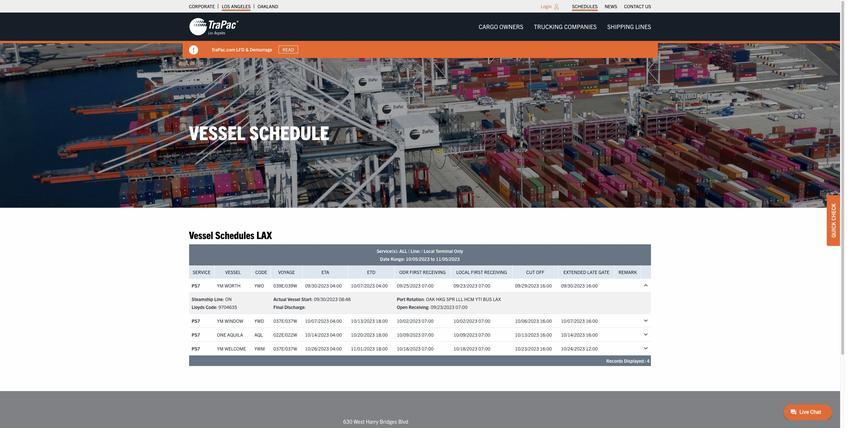 Task type: locate. For each thing, give the bounding box(es) containing it.
1 037e/037w from the top
[[274, 318, 297, 324]]

10/07/2023 up 10/14/2023 04:00
[[305, 318, 329, 324]]

037e/037w down 022e/022w
[[274, 346, 297, 352]]

1 horizontal spatial local
[[457, 270, 470, 276]]

18:00 down 10/13/2023 18:00
[[376, 332, 388, 338]]

local up to
[[424, 249, 435, 255]]

odr first receiving
[[400, 270, 446, 276]]

1 horizontal spatial 10/09/2023 07:00
[[454, 332, 491, 338]]

2 037e/037w from the top
[[274, 346, 297, 352]]

0 horizontal spatial 10/14/2023
[[305, 332, 329, 338]]

gate
[[599, 270, 610, 276]]

first for odr
[[410, 270, 422, 276]]

vessel for vessel schedule
[[189, 120, 246, 144]]

0 horizontal spatial 10/02/2023 07:00
[[397, 318, 434, 324]]

odr
[[400, 270, 409, 276]]

cut
[[527, 270, 536, 276]]

discharge
[[285, 305, 305, 311]]

2 18:00 from the top
[[376, 332, 388, 338]]

10/18/2023 07:00
[[397, 346, 434, 352], [454, 346, 491, 352]]

port
[[397, 297, 406, 303]]

: left oak
[[424, 297, 425, 303]]

:
[[223, 297, 224, 303], [312, 297, 313, 303], [424, 297, 425, 303], [216, 305, 218, 311], [305, 305, 306, 311], [429, 305, 430, 311], [645, 359, 646, 365]]

4 ps7 from the top
[[192, 346, 200, 352]]

0 horizontal spatial local
[[424, 249, 435, 255]]

shipping
[[608, 23, 634, 30]]

18:00 down 10/20/2023 18:00
[[376, 346, 388, 352]]

us
[[646, 3, 652, 9]]

0 horizontal spatial code
[[206, 305, 216, 311]]

schedules
[[573, 3, 598, 9], [215, 229, 255, 242]]

check
[[831, 204, 838, 221]]

1 horizontal spatial lax
[[493, 297, 501, 303]]

menu bar up shipping
[[569, 2, 655, 11]]

ym left the window
[[217, 318, 224, 324]]

11/01/2023
[[351, 346, 375, 352]]

3 18:00 from the top
[[376, 346, 388, 352]]

18:00
[[376, 318, 388, 324], [376, 332, 388, 338], [376, 346, 388, 352]]

0 vertical spatial menu bar
[[569, 2, 655, 11]]

1 10/09/2023 07:00 from the left
[[397, 332, 434, 338]]

2 | from the left
[[422, 249, 423, 255]]

read
[[283, 47, 294, 53]]

only
[[454, 249, 463, 255]]

10/02/2023 07:00
[[397, 318, 434, 324], [454, 318, 491, 324]]

oakland link
[[258, 2, 279, 11]]

09/30/2023 inside actual vessel start : 09/30/2023 08:48 final discharge :
[[314, 297, 338, 303]]

corporate link
[[189, 2, 215, 11]]

vessel for vessel
[[225, 270, 241, 276]]

banner
[[0, 13, 846, 58]]

ywo
[[255, 283, 264, 289]]

10/18/2023
[[397, 346, 421, 352], [454, 346, 478, 352]]

10/02/2023
[[397, 318, 421, 324], [454, 318, 478, 324]]

0 vertical spatial ym
[[217, 283, 224, 289]]

ps7 for ym window
[[192, 318, 200, 324]]

16:00 for 10/06/2023 16:00
[[540, 318, 552, 324]]

16:00 down 10/13/2023 16:00
[[540, 346, 552, 352]]

1 horizontal spatial first
[[471, 270, 484, 276]]

2 10/02/2023 07:00 from the left
[[454, 318, 491, 324]]

owners
[[500, 23, 524, 30]]

10/09/2023 07:00
[[397, 332, 434, 338], [454, 332, 491, 338]]

1 horizontal spatial |
[[422, 249, 423, 255]]

menu bar down the light icon
[[474, 20, 657, 33]]

1 horizontal spatial 10/13/2023
[[516, 332, 539, 338]]

eta
[[322, 270, 330, 276]]

1 vertical spatial 10/07/2023 04:00
[[305, 318, 342, 324]]

news link
[[605, 2, 618, 11]]

04:00 down date
[[376, 283, 388, 289]]

blvd
[[399, 419, 409, 426]]

2 vertical spatial 18:00
[[376, 346, 388, 352]]

1 ym from the top
[[217, 283, 224, 289]]

yti
[[476, 297, 482, 303]]

vessel
[[189, 120, 246, 144], [189, 229, 213, 242], [225, 270, 241, 276], [288, 297, 301, 303]]

10/02/2023 down the open
[[397, 318, 421, 324]]

to
[[431, 256, 435, 262]]

bus
[[483, 297, 492, 303]]

ym for ym window
[[217, 318, 224, 324]]

0 horizontal spatial first
[[410, 270, 422, 276]]

09/30/2023 down the eta
[[305, 283, 329, 289]]

solid image
[[189, 46, 198, 55]]

ym down one
[[217, 346, 224, 352]]

04:00 for 10/13/2023 18:00
[[330, 318, 342, 324]]

1 vertical spatial schedules
[[215, 229, 255, 242]]

3 ym from the top
[[217, 346, 224, 352]]

2 vertical spatial ym
[[217, 346, 224, 352]]

lfd
[[236, 46, 245, 52]]

10/02/2023 down hcm
[[454, 318, 478, 324]]

10/13/2023 up the 10/23/2023
[[516, 332, 539, 338]]

receiving up 09/23/2023 07:00
[[485, 270, 507, 276]]

16:00 down late in the right of the page
[[586, 283, 598, 289]]

trucking
[[534, 23, 563, 30]]

09/23/2023 up hcm
[[454, 283, 478, 289]]

local up 09/23/2023 07:00
[[457, 270, 470, 276]]

10/07/2023 04:00 up 10/14/2023 04:00
[[305, 318, 342, 324]]

code inside steamship line : on lloyds code : 9704635
[[206, 305, 216, 311]]

10/02/2023 07:00 down the open
[[397, 318, 434, 324]]

04:00
[[330, 283, 342, 289], [376, 283, 388, 289], [330, 318, 342, 324], [330, 332, 342, 338], [330, 346, 342, 352]]

1 horizontal spatial 10/18/2023 07:00
[[454, 346, 491, 352]]

schedules inside menu bar
[[573, 3, 598, 9]]

16:00 up 10/13/2023 16:00
[[540, 318, 552, 324]]

0 vertical spatial 10/13/2023
[[351, 318, 375, 324]]

18:00 up 10/20/2023 18:00
[[376, 318, 388, 324]]

2 horizontal spatial 10/07/2023
[[561, 318, 585, 324]]

first
[[410, 270, 422, 276], [471, 270, 484, 276]]

terminal
[[436, 249, 453, 255]]

09/30/2023
[[305, 283, 329, 289], [561, 283, 585, 289], [314, 297, 338, 303]]

037e/037w up 022e/022w
[[274, 318, 297, 324]]

shipping lines
[[608, 23, 652, 30]]

0 vertical spatial local
[[424, 249, 435, 255]]

022e/022w
[[274, 332, 297, 338]]

1 first from the left
[[410, 270, 422, 276]]

16:00 up "10/23/2023 16:00"
[[540, 332, 552, 338]]

lines
[[636, 23, 652, 30]]

ps7 for ym worth
[[192, 283, 200, 289]]

| right all
[[409, 249, 410, 255]]

1 horizontal spatial code
[[256, 270, 267, 276]]

10/06/2023 16:00
[[516, 318, 552, 324]]

date
[[380, 256, 390, 262]]

0 horizontal spatial 10/09/2023 07:00
[[397, 332, 434, 338]]

1 18:00 from the top
[[376, 318, 388, 324]]

0 horizontal spatial |
[[409, 249, 410, 255]]

receiving for odr first receiving
[[423, 270, 446, 276]]

0 horizontal spatial 10/09/2023
[[397, 332, 421, 338]]

1 vertical spatial ym
[[217, 318, 224, 324]]

0 vertical spatial 10/07/2023 04:00
[[351, 283, 388, 289]]

09/23/2023 down hkg
[[431, 305, 455, 311]]

: down "start"
[[305, 305, 306, 311]]

04:00 up 10/26/2023 04:00 at the left bottom of page
[[330, 332, 342, 338]]

1 10/09/2023 from the left
[[397, 332, 421, 338]]

ym worth
[[217, 283, 241, 289]]

10/13/2023 for 10/13/2023 18:00
[[351, 318, 375, 324]]

16:00 for 10/07/2023 16:00
[[586, 318, 598, 324]]

0 vertical spatial lax
[[257, 229, 272, 242]]

: down line on the left of the page
[[216, 305, 218, 311]]

10/14/2023 up 10/26/2023
[[305, 332, 329, 338]]

1 horizontal spatial 10/02/2023
[[454, 318, 478, 324]]

037e/037w
[[274, 318, 297, 324], [274, 346, 297, 352]]

: down oak
[[429, 305, 430, 311]]

port rotation : oak hkg spr lll hcm yti bus lax open receiving : 09/23/2023 07:00
[[397, 297, 501, 311]]

16:00 up 10/14/2023 16:00
[[586, 318, 598, 324]]

04:00 for 11/01/2023 18:00
[[330, 346, 342, 352]]

: down 09/30/2023 04:00
[[312, 297, 313, 303]]

one aquila
[[217, 332, 243, 338]]

code up ywo
[[256, 270, 267, 276]]

09/30/2023 down 'extended' on the right bottom
[[561, 283, 585, 289]]

1 vertical spatial code
[[206, 305, 216, 311]]

0 horizontal spatial 10/18/2023 07:00
[[397, 346, 434, 352]]

light image
[[555, 4, 559, 9]]

lloyds
[[192, 305, 205, 311]]

2 first from the left
[[471, 270, 484, 276]]

1 horizontal spatial schedules
[[573, 3, 598, 9]]

ym left worth
[[217, 283, 224, 289]]

1 vertical spatial lax
[[493, 297, 501, 303]]

04:00 for 10/07/2023 04:00
[[330, 283, 342, 289]]

04:00 down 10/14/2023 04:00
[[330, 346, 342, 352]]

off
[[537, 270, 545, 276]]

10/07/2023 04:00 down etd
[[351, 283, 388, 289]]

first right odr
[[410, 270, 422, 276]]

menu bar
[[569, 2, 655, 11], [474, 20, 657, 33]]

10/07/2023 up 10/14/2023 16:00
[[561, 318, 585, 324]]

1 10/02/2023 from the left
[[397, 318, 421, 324]]

10/02/2023 07:00 down hcm
[[454, 318, 491, 324]]

service(s): all | line: | local terminal only date range: 10/05/2023 to 11/05/2023
[[377, 249, 463, 262]]

1 10/14/2023 from the left
[[305, 332, 329, 338]]

09/23/2023
[[454, 283, 478, 289], [431, 305, 455, 311]]

trapac.com
[[212, 46, 235, 52]]

welcome
[[225, 346, 246, 352]]

menu bar containing cargo owners
[[474, 20, 657, 33]]

2 10/14/2023 from the left
[[561, 332, 585, 338]]

1 vertical spatial 10/13/2023
[[516, 332, 539, 338]]

09/23/2023 inside port rotation : oak hkg spr lll hcm yti bus lax open receiving : 09/23/2023 07:00
[[431, 305, 455, 311]]

0 horizontal spatial schedules
[[215, 229, 255, 242]]

037e/037w for 10/26/2023 04:00
[[274, 346, 297, 352]]

trapac.com lfd & demurrage
[[212, 46, 272, 52]]

04:00 up 10/14/2023 04:00
[[330, 318, 342, 324]]

10/20/2023 18:00
[[351, 332, 388, 338]]

2 ym from the top
[[217, 318, 224, 324]]

contact us
[[625, 3, 652, 9]]

vessel schedule
[[189, 120, 330, 144]]

0 horizontal spatial 10/18/2023
[[397, 346, 421, 352]]

0 horizontal spatial 10/02/2023
[[397, 318, 421, 324]]

receiving down to
[[423, 270, 446, 276]]

contact us link
[[625, 2, 652, 11]]

0 horizontal spatial 10/07/2023 04:00
[[305, 318, 342, 324]]

3 ps7 from the top
[[192, 332, 200, 338]]

2 ps7 from the top
[[192, 318, 200, 324]]

0 horizontal spatial 10/13/2023
[[351, 318, 375, 324]]

10/14/2023 for 10/14/2023 04:00
[[305, 332, 329, 338]]

first up 09/23/2023 07:00
[[471, 270, 484, 276]]

04:00 up 08:48
[[330, 283, 342, 289]]

10/09/2023
[[397, 332, 421, 338], [454, 332, 478, 338]]

16:00 down off
[[540, 283, 552, 289]]

1 ps7 from the top
[[192, 283, 200, 289]]

2 10/02/2023 from the left
[[454, 318, 478, 324]]

1 10/02/2023 07:00 from the left
[[397, 318, 434, 324]]

1 vertical spatial 09/23/2023
[[431, 305, 455, 311]]

10/14/2023 up 10/24/2023
[[561, 332, 585, 338]]

local
[[424, 249, 435, 255], [457, 270, 470, 276]]

banner containing cargo owners
[[0, 13, 846, 58]]

0 vertical spatial 18:00
[[376, 318, 388, 324]]

1 horizontal spatial 10/07/2023 04:00
[[351, 283, 388, 289]]

0 vertical spatial 037e/037w
[[274, 318, 297, 324]]

10/13/2023 18:00
[[351, 318, 388, 324]]

16:00 up 12:00
[[586, 332, 598, 338]]

1 horizontal spatial 10/02/2023 07:00
[[454, 318, 491, 324]]

: left the 4
[[645, 359, 646, 365]]

code down line on the left of the page
[[206, 305, 216, 311]]

| right line:
[[422, 249, 423, 255]]

07:00
[[422, 283, 434, 289], [479, 283, 491, 289], [456, 305, 468, 311], [422, 318, 434, 324], [479, 318, 491, 324], [422, 332, 434, 338], [479, 332, 491, 338], [422, 346, 434, 352], [479, 346, 491, 352]]

1 horizontal spatial 10/09/2023
[[454, 332, 478, 338]]

10/13/2023 up 10/20/2023
[[351, 318, 375, 324]]

1 vertical spatial local
[[457, 270, 470, 276]]

1 vertical spatial 18:00
[[376, 332, 388, 338]]

cut off
[[527, 270, 545, 276]]

09/29/2023 16:00
[[516, 283, 552, 289]]

receiving down rotation
[[409, 305, 429, 311]]

1 vertical spatial menu bar
[[474, 20, 657, 33]]

0 vertical spatial schedules
[[573, 3, 598, 9]]

2 10/18/2023 07:00 from the left
[[454, 346, 491, 352]]

09/30/2023 for 09/30/2023 16:00
[[561, 283, 585, 289]]

10/07/2023 down etd
[[351, 283, 375, 289]]

extended late gate
[[564, 270, 610, 276]]

1 horizontal spatial 10/14/2023
[[561, 332, 585, 338]]

09/30/2023 down 09/30/2023 04:00
[[314, 297, 338, 303]]

1 vertical spatial 037e/037w
[[274, 346, 297, 352]]

vessel inside actual vessel start : 09/30/2023 08:48 final discharge :
[[288, 297, 301, 303]]

records displayed : 4
[[607, 359, 650, 365]]

quick check
[[831, 204, 838, 238]]

code
[[256, 270, 267, 276], [206, 305, 216, 311]]

1 horizontal spatial 10/18/2023
[[454, 346, 478, 352]]



Task type: vqa. For each thing, say whether or not it's contained in the screenshot.


Task type: describe. For each thing, give the bounding box(es) containing it.
630 west harry bridges blvd footer
[[0, 392, 841, 429]]

one
[[217, 332, 226, 338]]

local inside service(s): all | line: | local terminal only date range: 10/05/2023 to 11/05/2023
[[424, 249, 435, 255]]

late
[[588, 270, 598, 276]]

local first receiving
[[457, 270, 507, 276]]

9704635
[[219, 305, 237, 311]]

line
[[214, 297, 223, 303]]

range:
[[391, 256, 405, 262]]

ywm
[[255, 346, 265, 352]]

displayed
[[625, 359, 644, 365]]

0 horizontal spatial lax
[[257, 229, 272, 242]]

window
[[225, 318, 243, 324]]

trucking companies
[[534, 23, 597, 30]]

service
[[193, 270, 211, 276]]

10/20/2023
[[351, 332, 375, 338]]

west
[[354, 419, 365, 426]]

quick
[[831, 222, 838, 238]]

09/25/2023 07:00
[[397, 283, 434, 289]]

2 10/09/2023 from the left
[[454, 332, 478, 338]]

ps7 for ym welcome
[[192, 346, 200, 352]]

10/13/2023 for 10/13/2023 16:00
[[516, 332, 539, 338]]

steamship line : on lloyds code : 9704635
[[192, 297, 237, 311]]

0 vertical spatial 09/23/2023
[[454, 283, 478, 289]]

04:00 for 10/20/2023 18:00
[[330, 332, 342, 338]]

news
[[605, 3, 618, 9]]

1 horizontal spatial 10/07/2023
[[351, 283, 375, 289]]

trucking companies link
[[529, 20, 603, 33]]

10/14/2023 16:00
[[561, 332, 598, 338]]

630
[[344, 419, 353, 426]]

10/07/2023 16:00
[[561, 318, 598, 324]]

0 horizontal spatial 10/07/2023
[[305, 318, 329, 324]]

rotation
[[407, 297, 424, 303]]

demurrage
[[250, 46, 272, 52]]

los angeles image
[[189, 18, 239, 36]]

login
[[541, 3, 552, 9]]

18:00 for 10/13/2023 18:00
[[376, 318, 388, 324]]

10/14/2023 for 10/14/2023 16:00
[[561, 332, 585, 338]]

harry
[[366, 419, 379, 426]]

16:00 for 09/29/2023 16:00
[[540, 283, 552, 289]]

09/30/2023 16:00
[[561, 283, 598, 289]]

extended
[[564, 270, 587, 276]]

los angeles
[[222, 3, 251, 9]]

voyage
[[279, 270, 295, 276]]

0 vertical spatial code
[[256, 270, 267, 276]]

schedule
[[250, 120, 330, 144]]

ps7 for one aquila
[[192, 332, 200, 338]]

10/26/2023 04:00
[[305, 346, 342, 352]]

11/01/2023 18:00
[[351, 346, 388, 352]]

remark
[[619, 270, 637, 276]]

: left on
[[223, 297, 224, 303]]

lll
[[456, 297, 464, 303]]

18:00 for 11/01/2023 18:00
[[376, 346, 388, 352]]

bridges
[[380, 419, 397, 426]]

12:00
[[586, 346, 598, 352]]

18:00 for 10/20/2023 18:00
[[376, 332, 388, 338]]

los
[[222, 3, 230, 9]]

lax inside port rotation : oak hkg spr lll hcm yti bus lax open receiving : 09/23/2023 07:00
[[493, 297, 501, 303]]

10/24/2023 12:00
[[561, 346, 598, 352]]

start
[[302, 297, 312, 303]]

16:00 for 10/14/2023 16:00
[[586, 332, 598, 338]]

10/23/2023
[[516, 346, 539, 352]]

menu bar containing schedules
[[569, 2, 655, 11]]

contact
[[625, 3, 645, 9]]

on
[[225, 297, 232, 303]]

line:
[[411, 249, 421, 255]]

1 | from the left
[[409, 249, 410, 255]]

steamship
[[192, 297, 213, 303]]

07:00 inside port rotation : oak hkg spr lll hcm yti bus lax open receiving : 09/23/2023 07:00
[[456, 305, 468, 311]]

ywd
[[255, 318, 264, 324]]

menu bar inside banner
[[474, 20, 657, 33]]

all
[[400, 249, 408, 255]]

09/30/2023 for 09/30/2023 04:00
[[305, 283, 329, 289]]

read link
[[279, 46, 298, 54]]

records
[[607, 359, 623, 365]]

2 10/09/2023 07:00 from the left
[[454, 332, 491, 338]]

10/05/2023
[[406, 256, 430, 262]]

worth
[[225, 283, 241, 289]]

corporate
[[189, 3, 215, 9]]

shipping lines link
[[603, 20, 657, 33]]

10/26/2023
[[305, 346, 329, 352]]

630 west harry bridges blvd
[[344, 419, 409, 426]]

receiving for local first receiving
[[485, 270, 507, 276]]

oakland
[[258, 3, 279, 9]]

companies
[[565, 23, 597, 30]]

ym for ym welcome
[[217, 346, 224, 352]]

4
[[648, 359, 650, 365]]

actual vessel start : 09/30/2023 08:48 final discharge :
[[274, 297, 351, 311]]

vessel for vessel schedules lax
[[189, 229, 213, 242]]

first for local
[[471, 270, 484, 276]]

10/24/2023
[[561, 346, 585, 352]]

angeles
[[231, 3, 251, 9]]

1 10/18/2023 from the left
[[397, 346, 421, 352]]

cargo owners link
[[474, 20, 529, 33]]

16:00 for 10/23/2023 16:00
[[540, 346, 552, 352]]

037e/037w for 10/07/2023 04:00
[[274, 318, 297, 324]]

service(s):
[[377, 249, 399, 255]]

final
[[274, 305, 284, 311]]

hkg
[[436, 297, 446, 303]]

login link
[[541, 3, 552, 9]]

16:00 for 10/13/2023 16:00
[[540, 332, 552, 338]]

16:00 for 09/30/2023 16:00
[[586, 283, 598, 289]]

los angeles link
[[222, 2, 251, 11]]

1 10/18/2023 07:00 from the left
[[397, 346, 434, 352]]

receiving inside port rotation : oak hkg spr lll hcm yti bus lax open receiving : 09/23/2023 07:00
[[409, 305, 429, 311]]

09/25/2023
[[397, 283, 421, 289]]

10/14/2023 04:00
[[305, 332, 342, 338]]

hcm
[[465, 297, 475, 303]]

aquila
[[227, 332, 243, 338]]

ym for ym worth
[[217, 283, 224, 289]]

10/06/2023
[[516, 318, 539, 324]]

09/30/2023 04:00
[[305, 283, 342, 289]]

2 10/18/2023 from the left
[[454, 346, 478, 352]]

09/23/2023 07:00
[[454, 283, 491, 289]]

11/05/2023
[[436, 256, 460, 262]]

&
[[246, 46, 249, 52]]

cargo owners
[[479, 23, 524, 30]]



